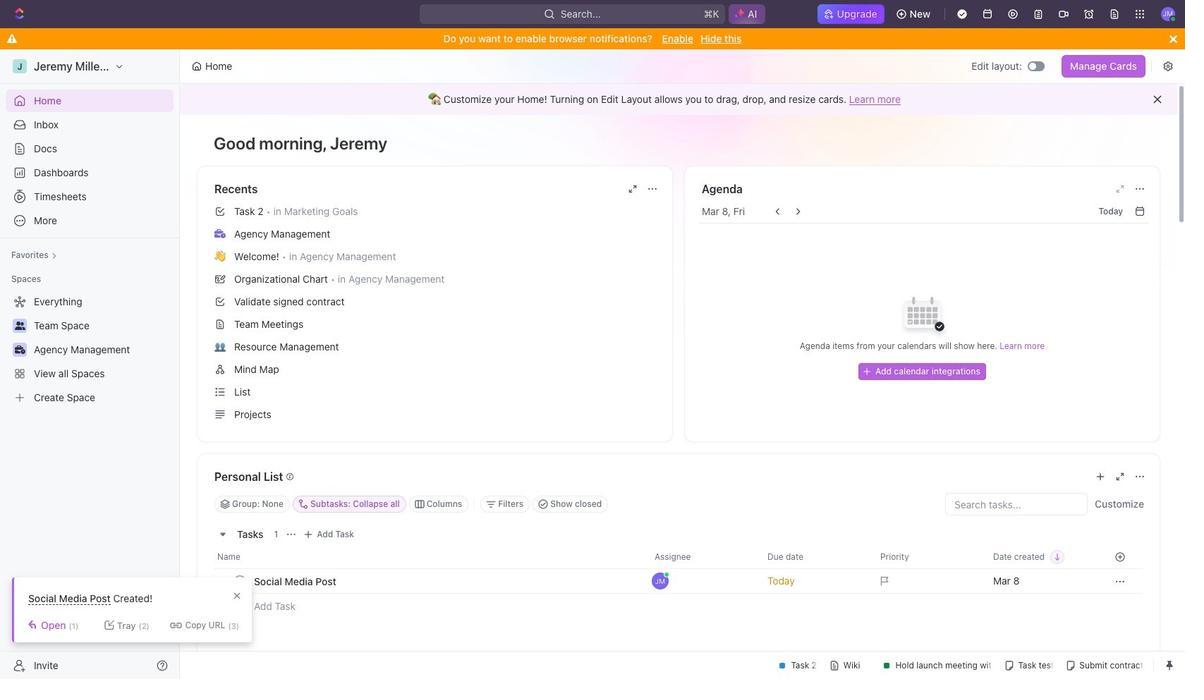 Task type: locate. For each thing, give the bounding box(es) containing it.
jeremy miller's workspace, , element
[[13, 59, 27, 73]]

alert
[[180, 84, 1178, 115]]

business time image
[[215, 229, 226, 238]]

Search tasks... text field
[[947, 494, 1088, 515]]

tree inside sidebar navigation
[[6, 291, 174, 409]]

user group image
[[14, 322, 25, 330]]

tree
[[6, 291, 174, 409]]



Task type: describe. For each thing, give the bounding box(es) containing it.
business time image
[[14, 346, 25, 354]]

sidebar navigation
[[0, 49, 183, 680]]



Task type: vqa. For each thing, say whether or not it's contained in the screenshot.
Types
no



